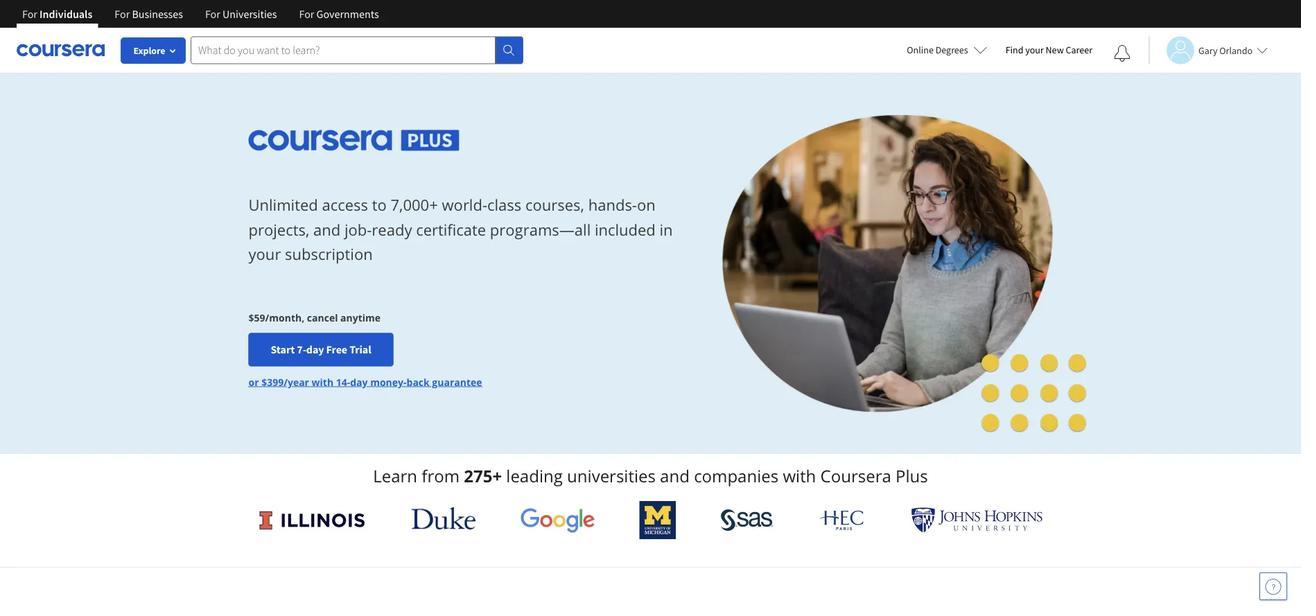 Task type: locate. For each thing, give the bounding box(es) containing it.
for left "universities"
[[205, 7, 220, 21]]

gary orlando button
[[1149, 36, 1269, 64]]

for
[[22, 7, 37, 21], [115, 7, 130, 21], [205, 7, 220, 21], [299, 7, 314, 21]]

free
[[326, 343, 347, 357]]

7-
[[297, 343, 306, 357]]

/year
[[284, 375, 309, 389]]

from
[[422, 465, 460, 488]]

your right the "find"
[[1026, 44, 1044, 56]]

start 7-day free trial button
[[249, 333, 394, 366]]

class
[[488, 195, 522, 215]]

7,000+
[[391, 195, 438, 215]]

1 horizontal spatial and
[[660, 465, 690, 488]]

universities
[[223, 7, 277, 21]]

0 horizontal spatial and
[[313, 219, 341, 240]]

show notifications image
[[1115, 45, 1131, 62]]

3 for from the left
[[205, 7, 220, 21]]

0 vertical spatial with
[[312, 375, 334, 389]]

for businesses
[[115, 7, 183, 21]]

sas image
[[721, 509, 774, 532]]

to
[[372, 195, 387, 215]]

1 horizontal spatial with
[[783, 465, 817, 488]]

leading
[[507, 465, 563, 488]]

find
[[1006, 44, 1024, 56]]

0 horizontal spatial your
[[249, 243, 281, 264]]

0 vertical spatial and
[[313, 219, 341, 240]]

your down the projects,
[[249, 243, 281, 264]]

companies
[[694, 465, 779, 488]]

find your new career
[[1006, 44, 1093, 56]]

back
[[407, 375, 430, 389]]

or
[[249, 375, 259, 389]]

None search field
[[191, 36, 524, 64]]

included
[[595, 219, 656, 240]]

and inside unlimited access to 7,000+ world-class courses, hands-on projects, and job-ready certificate programs—all included in your subscription
[[313, 219, 341, 240]]

1 vertical spatial and
[[660, 465, 690, 488]]

day
[[306, 343, 324, 357], [350, 375, 368, 389]]

duke university image
[[411, 508, 476, 530]]

job-
[[345, 219, 372, 240]]

for left governments
[[299, 7, 314, 21]]

What do you want to learn? text field
[[191, 36, 496, 64]]

for left the individuals
[[22, 7, 37, 21]]

day inside button
[[306, 343, 324, 357]]

1 horizontal spatial day
[[350, 375, 368, 389]]

anytime
[[341, 311, 381, 324]]

explore button
[[121, 38, 185, 63]]

governments
[[317, 7, 379, 21]]

guarantee
[[432, 375, 482, 389]]

0 vertical spatial day
[[306, 343, 324, 357]]

start 7-day free trial
[[271, 343, 371, 357]]

individuals
[[40, 7, 92, 21]]

1 for from the left
[[22, 7, 37, 21]]

with
[[312, 375, 334, 389], [783, 465, 817, 488]]

courses,
[[526, 195, 585, 215]]

2 for from the left
[[115, 7, 130, 21]]

day left money-
[[350, 375, 368, 389]]

0 horizontal spatial day
[[306, 343, 324, 357]]

gary orlando
[[1199, 44, 1253, 57]]

and up university of michigan image
[[660, 465, 690, 488]]

1 horizontal spatial your
[[1026, 44, 1044, 56]]

projects,
[[249, 219, 310, 240]]

your
[[1026, 44, 1044, 56], [249, 243, 281, 264]]

$59
[[249, 311, 265, 324]]

4 for from the left
[[299, 7, 314, 21]]

and
[[313, 219, 341, 240], [660, 465, 690, 488]]

learn from 275+ leading universities and companies with coursera plus
[[373, 465, 928, 488]]

online degrees button
[[896, 35, 999, 65]]

for universities
[[205, 7, 277, 21]]

with left coursera at the right of page
[[783, 465, 817, 488]]

and up subscription
[[313, 219, 341, 240]]

day left the free
[[306, 343, 324, 357]]

for left businesses
[[115, 7, 130, 21]]

1 vertical spatial your
[[249, 243, 281, 264]]

start
[[271, 343, 295, 357]]

find your new career link
[[999, 42, 1100, 59]]

with left 14-
[[312, 375, 334, 389]]



Task type: vqa. For each thing, say whether or not it's contained in the screenshot.
the 'Earn Your Degree Collection' element
no



Task type: describe. For each thing, give the bounding box(es) containing it.
money-
[[370, 375, 407, 389]]

help center image
[[1266, 578, 1282, 595]]

unlimited
[[249, 195, 318, 215]]

0 vertical spatial your
[[1026, 44, 1044, 56]]

/month,
[[265, 311, 305, 324]]

access
[[322, 195, 368, 215]]

14-
[[336, 375, 350, 389]]

world-
[[442, 195, 488, 215]]

$399
[[262, 375, 284, 389]]

johns hopkins university image
[[912, 508, 1043, 533]]

ready
[[372, 219, 412, 240]]

1 vertical spatial with
[[783, 465, 817, 488]]

1 vertical spatial day
[[350, 375, 368, 389]]

online degrees
[[907, 44, 969, 56]]

plus
[[896, 465, 928, 488]]

explore
[[133, 44, 165, 57]]

hec paris image
[[819, 506, 867, 535]]

in
[[660, 219, 673, 240]]

coursera
[[821, 465, 892, 488]]

for governments
[[299, 7, 379, 21]]

university of michigan image
[[640, 501, 676, 540]]

for individuals
[[22, 7, 92, 21]]

university of illinois at urbana-champaign image
[[258, 509, 367, 532]]

new
[[1046, 44, 1064, 56]]

for for governments
[[299, 7, 314, 21]]

trial
[[350, 343, 371, 357]]

for for universities
[[205, 7, 220, 21]]

unlimited access to 7,000+ world-class courses, hands-on projects, and job-ready certificate programs—all included in your subscription
[[249, 195, 673, 264]]

your inside unlimited access to 7,000+ world-class courses, hands-on projects, and job-ready certificate programs—all included in your subscription
[[249, 243, 281, 264]]

universities
[[567, 465, 656, 488]]

cancel
[[307, 311, 338, 324]]

275+
[[464, 465, 502, 488]]

learn
[[373, 465, 418, 488]]

for for individuals
[[22, 7, 37, 21]]

$59 /month, cancel anytime
[[249, 311, 381, 324]]

0 horizontal spatial with
[[312, 375, 334, 389]]

or $399 /year with 14-day money-back guarantee
[[249, 375, 482, 389]]

online
[[907, 44, 934, 56]]

certificate
[[416, 219, 486, 240]]

businesses
[[132, 7, 183, 21]]

career
[[1066, 44, 1093, 56]]

gary
[[1199, 44, 1218, 57]]

coursera plus image
[[249, 130, 460, 151]]

degrees
[[936, 44, 969, 56]]

programs—all
[[490, 219, 591, 240]]

orlando
[[1220, 44, 1253, 57]]

coursera image
[[17, 39, 105, 61]]

for for businesses
[[115, 7, 130, 21]]

hands-
[[589, 195, 637, 215]]

on
[[637, 195, 656, 215]]

subscription
[[285, 243, 373, 264]]

google image
[[520, 508, 595, 533]]

banner navigation
[[11, 0, 390, 28]]



